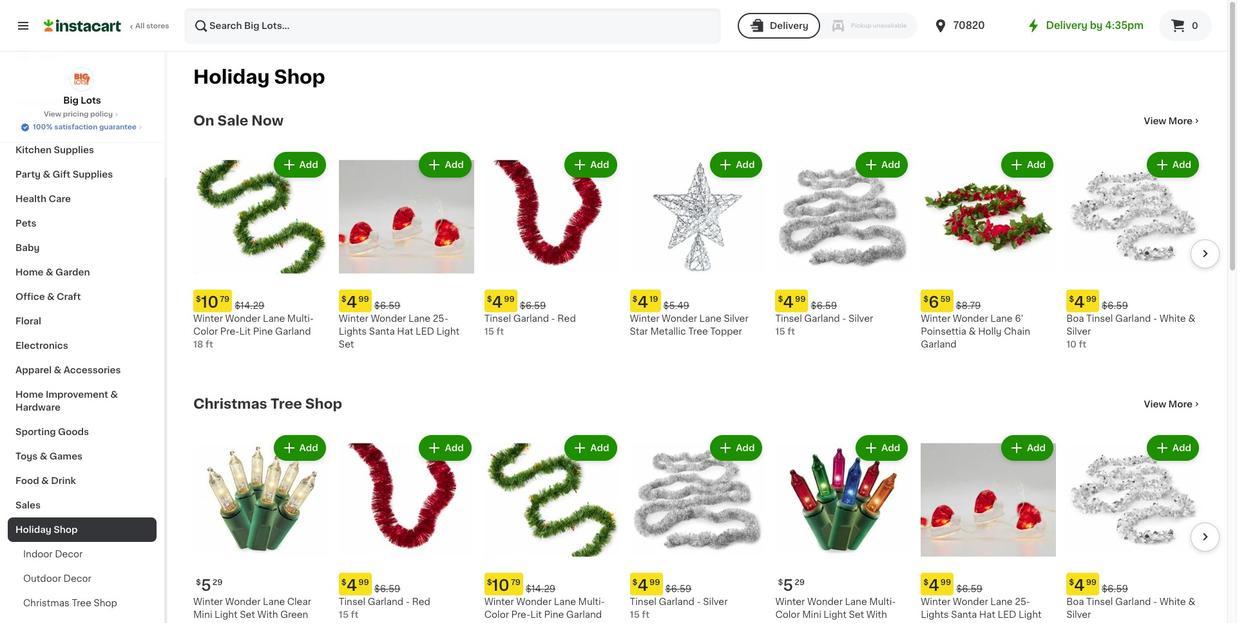 Task type: locate. For each thing, give the bounding box(es) containing it.
0 horizontal spatial $14.29
[[235, 302, 265, 311]]

pre-
[[220, 327, 239, 336], [511, 611, 531, 620]]

1 $ 5 29 from the left
[[196, 579, 223, 593]]

100% satisfaction guarantee button
[[20, 120, 144, 133]]

0 horizontal spatial 5
[[201, 579, 211, 593]]

1 vertical spatial pine
[[544, 611, 564, 620]]

decor down indoor decor link
[[64, 575, 91, 584]]

$14.29
[[235, 302, 265, 311], [526, 585, 556, 594]]

pine inside "$ 10 79 $14.29 winter wonder lane multi- color pre-lit pine garland"
[[544, 611, 564, 620]]

0 horizontal spatial holiday
[[15, 526, 51, 535]]

0 horizontal spatial hat
[[397, 327, 413, 336]]

0 vertical spatial view more link
[[1144, 115, 1202, 128]]

1 horizontal spatial tinsel garland - silver 15 ft
[[776, 314, 873, 336]]

1 vertical spatial lit
[[531, 611, 542, 620]]

winter wonder lane 6' poinsettia & holly chain garland
[[921, 314, 1031, 349]]

multi- inside winter wonder lane multi- color mini light set with green wire
[[870, 598, 896, 607]]

0 horizontal spatial pre-
[[220, 327, 239, 336]]

1 item carousel region from the top
[[175, 144, 1220, 376]]

color inside winter wonder lane multi- color pre-lit pine garland 18 ft
[[193, 327, 218, 336]]

29 up winter wonder lane clear mini light set with green wire
[[213, 579, 223, 587]]

big lots logo image
[[70, 67, 94, 92]]

0 vertical spatial 10
[[201, 295, 219, 310]]

pine inside winter wonder lane multi- color pre-lit pine garland 18 ft
[[253, 327, 273, 336]]

color for green
[[776, 611, 800, 620]]

0 vertical spatial led
[[416, 327, 434, 336]]

view more link
[[1144, 115, 1202, 128], [1144, 398, 1202, 411]]

winter inside "$ 10 79 $14.29 winter wonder lane multi- color pre-lit pine garland"
[[484, 598, 514, 607]]

$ 5 29 for winter wonder lane clear mini light set with green wire
[[196, 579, 223, 593]]

winter wonder lane multi- color mini light set with green wire
[[776, 598, 896, 624]]

1 horizontal spatial wire
[[806, 624, 826, 624]]

color inside winter wonder lane multi- color mini light set with green wire
[[776, 611, 800, 620]]

view for 10
[[1144, 400, 1167, 409]]

delivery inside button
[[770, 21, 809, 30]]

office & craft
[[15, 293, 81, 302]]

goods
[[58, 428, 89, 437]]

view more for 6
[[1144, 117, 1193, 126]]

0 vertical spatial item carousel region
[[175, 144, 1220, 376]]

0 vertical spatial holiday
[[193, 68, 270, 86]]

2 boa from the top
[[1067, 598, 1084, 607]]

1 horizontal spatial lit
[[531, 611, 542, 620]]

multi- for winter wonder lane multi- color pre-lit pine garland 18 ft
[[287, 314, 314, 323]]

holiday up the 'indoor'
[[15, 526, 51, 535]]

0 horizontal spatial led
[[416, 327, 434, 336]]

wonder inside winter wonder lane clear mini light set with green wire
[[225, 598, 261, 607]]

1 vertical spatial christmas tree shop link
[[8, 592, 157, 616]]

light
[[437, 327, 460, 336], [215, 611, 238, 620], [824, 611, 847, 620], [1019, 611, 1042, 620]]

1 vertical spatial 10
[[1067, 340, 1077, 349]]

mini inside winter wonder lane multi- color mini light set with green wire
[[803, 611, 822, 620]]

0 vertical spatial christmas tree shop link
[[193, 397, 342, 412]]

1 horizontal spatial tinsel garland - red 15 ft
[[484, 314, 576, 336]]

product group containing 6
[[921, 150, 1056, 351]]

29 up winter wonder lane multi- color mini light set with green wire
[[795, 579, 805, 587]]

holiday shop
[[193, 68, 325, 86], [15, 526, 78, 535]]

1 horizontal spatial tree
[[271, 398, 302, 411]]

0 vertical spatial red
[[558, 314, 576, 323]]

2 horizontal spatial multi-
[[870, 598, 896, 607]]

satisfaction
[[54, 124, 97, 131]]

10 inside "$ 10 79 $14.29 winter wonder lane multi- color pre-lit pine garland"
[[492, 579, 510, 593]]

0 horizontal spatial 10
[[201, 295, 219, 310]]

care down pricing at left
[[58, 121, 81, 130]]

apparel
[[15, 366, 52, 375]]

0 horizontal spatial $10.79 original price: $14.29 element
[[193, 290, 329, 312]]

1 vertical spatial winter wonder lane 25- lights santa hat led light set
[[921, 598, 1042, 624]]

1 vertical spatial boa
[[1067, 598, 1084, 607]]

personal
[[15, 121, 56, 130]]

multi-
[[287, 314, 314, 323], [578, 598, 605, 607], [870, 598, 896, 607]]

1 horizontal spatial delivery
[[1046, 21, 1088, 30]]

pets link
[[8, 211, 157, 236]]

1 vertical spatial item carousel region
[[175, 428, 1220, 624]]

2 home from the top
[[15, 391, 44, 400]]

0 vertical spatial 79
[[220, 296, 230, 303]]

0 vertical spatial green
[[280, 611, 308, 620]]

2 mini from the left
[[803, 611, 822, 620]]

holiday
[[193, 68, 270, 86], [15, 526, 51, 535]]

$ inside $ 4 19
[[633, 296, 638, 303]]

winter inside winter wonder lane 6' poinsettia & holly chain garland
[[921, 314, 951, 323]]

tinsel garland - silver 15 ft
[[776, 314, 873, 336], [630, 598, 728, 620]]

79 for winter wonder lane multi- color pre-lit pine garland
[[511, 579, 521, 587]]

2 with from the left
[[867, 611, 887, 620]]

10 inside $10.79 original price: $14.29 element
[[201, 295, 219, 310]]

2 29 from the left
[[795, 579, 805, 587]]

2 horizontal spatial tree
[[689, 327, 708, 336]]

supplies down satisfaction
[[54, 146, 94, 155]]

lane inside "$ 10 79 $14.29 winter wonder lane multi- color pre-lit pine garland"
[[554, 598, 576, 607]]

home up office
[[15, 268, 44, 277]]

1 horizontal spatial lights
[[921, 611, 949, 620]]

add
[[299, 160, 318, 169], [445, 160, 464, 169], [591, 160, 609, 169], [736, 160, 755, 169], [882, 160, 901, 169], [1027, 160, 1046, 169], [1173, 160, 1192, 169], [299, 444, 318, 453], [445, 444, 464, 453], [591, 444, 609, 453], [736, 444, 755, 453], [882, 444, 901, 453], [1027, 444, 1046, 453], [1173, 444, 1192, 453]]

tree inside winter wonder lane silver star metallic tree topper
[[689, 327, 708, 336]]

floral
[[15, 317, 41, 326]]

on sale now link
[[193, 113, 284, 129]]

decor for indoor decor
[[55, 550, 83, 559]]

10 inside boa tinsel garland - white & silver 10 ft
[[1067, 340, 1077, 349]]

0 horizontal spatial christmas tree shop link
[[8, 592, 157, 616]]

decor up outdoor decor
[[55, 550, 83, 559]]

multi- inside winter wonder lane multi- color pre-lit pine garland 18 ft
[[287, 314, 314, 323]]

care
[[58, 121, 81, 130], [49, 195, 71, 204]]

christmas tree shop link
[[193, 397, 342, 412], [8, 592, 157, 616]]

99
[[359, 296, 369, 303], [504, 296, 515, 303], [795, 296, 806, 303], [1086, 296, 1097, 303], [359, 579, 369, 587], [650, 579, 660, 587], [941, 579, 951, 587], [1086, 579, 1097, 587]]

2 item carousel region from the top
[[175, 428, 1220, 624]]

office & craft link
[[8, 285, 157, 309]]

indoor decor link
[[8, 543, 157, 567]]

1 horizontal spatial holiday shop
[[193, 68, 325, 86]]

1 horizontal spatial 79
[[511, 579, 521, 587]]

stores
[[146, 23, 169, 30]]

0 horizontal spatial with
[[257, 611, 278, 620]]

care for health care
[[49, 195, 71, 204]]

$ 10 79
[[196, 295, 230, 310]]

item carousel region containing 10
[[175, 144, 1220, 376]]

0 vertical spatial lit
[[239, 327, 251, 336]]

-
[[551, 314, 555, 323], [843, 314, 847, 323], [1154, 314, 1158, 323], [406, 598, 410, 607], [697, 598, 701, 607], [1154, 598, 1158, 607]]

1 horizontal spatial $ 5 29
[[778, 579, 805, 593]]

red
[[558, 314, 576, 323], [412, 598, 430, 607]]

product group
[[193, 150, 329, 351], [339, 150, 474, 351], [484, 150, 620, 338], [630, 150, 765, 338], [776, 150, 911, 338], [921, 150, 1056, 351], [1067, 150, 1202, 351], [193, 433, 329, 624], [339, 433, 474, 622], [484, 433, 620, 624], [630, 433, 765, 622], [776, 433, 911, 624], [921, 433, 1056, 624], [1067, 433, 1202, 624]]

household link
[[8, 89, 157, 113]]

0 vertical spatial more
[[1169, 117, 1193, 126]]

79 inside $ 10 79
[[220, 296, 230, 303]]

lit
[[239, 327, 251, 336], [531, 611, 542, 620]]

1 vertical spatial christmas tree shop
[[23, 599, 117, 608]]

2 more from the top
[[1169, 400, 1193, 409]]

view pricing policy
[[44, 111, 113, 118]]

color for 18
[[193, 327, 218, 336]]

0 vertical spatial christmas
[[193, 398, 267, 411]]

clear
[[287, 598, 311, 607]]

set inside winter wonder lane clear mini light set with green wire
[[240, 611, 255, 620]]

light inside winter wonder lane clear mini light set with green wire
[[215, 611, 238, 620]]

0 vertical spatial view more
[[1144, 117, 1193, 126]]

2 wire from the left
[[806, 624, 826, 624]]

0 vertical spatial tinsel garland - red 15 ft
[[484, 314, 576, 336]]

care inside personal care link
[[58, 121, 81, 130]]

item carousel region containing 5
[[175, 428, 1220, 624]]

winter wonder lane clear mini light set with green wire
[[193, 598, 311, 624]]

baby
[[15, 244, 40, 253]]

boa for boa tinsel garland - white & silver
[[1067, 598, 1084, 607]]

decor for outdoor decor
[[64, 575, 91, 584]]

2 view more from the top
[[1144, 400, 1193, 409]]

wonder inside winter wonder lane multi- color mini light set with green wire
[[808, 598, 843, 607]]

holiday shop up now
[[193, 68, 325, 86]]

2 5 from the left
[[783, 579, 793, 593]]

1 vertical spatial more
[[1169, 400, 1193, 409]]

home inside home improvement & hardware
[[15, 391, 44, 400]]

1 vertical spatial care
[[49, 195, 71, 204]]

lane inside winter wonder lane clear mini light set with green wire
[[263, 598, 285, 607]]

color
[[193, 327, 218, 336], [484, 611, 509, 620], [776, 611, 800, 620]]

0 horizontal spatial 25-
[[433, 314, 448, 323]]

5 for winter wonder lane clear mini light set with green wire
[[201, 579, 211, 593]]

0 horizontal spatial mini
[[193, 611, 212, 620]]

1 vertical spatial home
[[15, 391, 44, 400]]

$10.79 original price: $14.29 element
[[193, 290, 329, 312], [484, 574, 620, 596]]

0 horizontal spatial tinsel garland - silver 15 ft
[[630, 598, 728, 620]]

holiday up sale
[[193, 68, 270, 86]]

set
[[339, 340, 354, 349], [240, 611, 255, 620], [849, 611, 864, 620], [921, 624, 936, 624]]

1 vertical spatial santa
[[951, 611, 977, 620]]

more
[[1169, 117, 1193, 126], [1169, 400, 1193, 409]]

70820 button
[[933, 8, 1010, 44]]

tinsel inside boa tinsel garland - white & silver 10 ft
[[1087, 314, 1113, 323]]

2 $ 5 29 from the left
[[778, 579, 805, 593]]

green inside winter wonder lane clear mini light set with green wire
[[280, 611, 308, 620]]

supplies up health care link
[[73, 170, 113, 179]]

0 horizontal spatial lit
[[239, 327, 251, 336]]

5 up winter wonder lane clear mini light set with green wire
[[201, 579, 211, 593]]

holiday shop link
[[8, 518, 157, 543]]

0 vertical spatial white
[[1160, 314, 1186, 323]]

1 vertical spatial 25-
[[1015, 598, 1031, 607]]

wonder inside winter wonder lane multi- color pre-lit pine garland 18 ft
[[225, 314, 261, 323]]

health care
[[15, 195, 71, 204]]

2 view more link from the top
[[1144, 398, 1202, 411]]

$ inside $ 6 59
[[924, 296, 929, 303]]

boa
[[1067, 314, 1084, 323], [1067, 598, 1084, 607]]

0 horizontal spatial delivery
[[770, 21, 809, 30]]

wire inside winter wonder lane multi- color mini light set with green wire
[[806, 624, 826, 624]]

1 vertical spatial $10.79 original price: $14.29 element
[[484, 574, 620, 596]]

1 horizontal spatial multi-
[[578, 598, 605, 607]]

supplies
[[54, 146, 94, 155], [73, 170, 113, 179]]

1 home from the top
[[15, 268, 44, 277]]

- inside boa tinsel garland - white & silver 10 ft
[[1154, 314, 1158, 323]]

garland inside "$ 10 79 $14.29 winter wonder lane multi- color pre-lit pine garland"
[[566, 611, 602, 620]]

2 white from the top
[[1160, 598, 1186, 607]]

0 vertical spatial santa
[[369, 327, 395, 336]]

winter inside winter wonder lane clear mini light set with green wire
[[193, 598, 223, 607]]

1 vertical spatial holiday
[[15, 526, 51, 535]]

garland
[[513, 314, 549, 323], [805, 314, 840, 323], [1116, 314, 1151, 323], [275, 327, 311, 336], [921, 340, 957, 349], [368, 598, 404, 607], [659, 598, 695, 607], [1116, 598, 1151, 607], [566, 611, 602, 620]]

white inside boa tinsel garland - white & silver
[[1160, 598, 1186, 607]]

0 horizontal spatial wire
[[193, 624, 214, 624]]

1 more from the top
[[1169, 117, 1193, 126]]

ft inside boa tinsel garland - white & silver 10 ft
[[1079, 340, 1087, 349]]

79 for 10
[[220, 296, 230, 303]]

1 boa from the top
[[1067, 314, 1084, 323]]

lights
[[339, 327, 367, 336], [921, 611, 949, 620]]

79 inside "$ 10 79 $14.29 winter wonder lane multi- color pre-lit pine garland"
[[511, 579, 521, 587]]

0 vertical spatial tree
[[689, 327, 708, 336]]

white for boa tinsel garland - white & silver 10 ft
[[1160, 314, 1186, 323]]

$ 5 29 up winter wonder lane multi- color mini light set with green wire
[[778, 579, 805, 593]]

home
[[15, 268, 44, 277], [15, 391, 44, 400]]

6
[[929, 295, 939, 310]]

0 vertical spatial pre-
[[220, 327, 239, 336]]

0 vertical spatial boa
[[1067, 314, 1084, 323]]

1 horizontal spatial pine
[[544, 611, 564, 620]]

toys
[[15, 452, 38, 461]]

$10.79 original price: $14.29 element for 10
[[484, 574, 620, 596]]

0 horizontal spatial $ 5 29
[[196, 579, 223, 593]]

boa inside boa tinsel garland - white & silver
[[1067, 598, 1084, 607]]

79
[[220, 296, 230, 303], [511, 579, 521, 587]]

1 horizontal spatial santa
[[951, 611, 977, 620]]

lane inside winter wonder lane multi- color mini light set with green wire
[[845, 598, 867, 607]]

$6.59 original price: $8.79 element
[[921, 290, 1056, 312]]

0 horizontal spatial 79
[[220, 296, 230, 303]]

mini inside winter wonder lane clear mini light set with green wire
[[193, 611, 212, 620]]

indoor decor
[[23, 550, 83, 559]]

with
[[257, 611, 278, 620], [867, 611, 887, 620]]

1 horizontal spatial red
[[558, 314, 576, 323]]

0 horizontal spatial santa
[[369, 327, 395, 336]]

1 white from the top
[[1160, 314, 1186, 323]]

1 vertical spatial red
[[412, 598, 430, 607]]

0 vertical spatial holiday shop
[[193, 68, 325, 86]]

10 for winter wonder lane multi- color pre-lit pine garland
[[492, 579, 510, 593]]

$4.99 original price: $6.59 element
[[339, 290, 474, 312], [484, 290, 620, 312], [776, 290, 911, 312], [1067, 290, 1202, 312], [339, 574, 474, 596], [630, 574, 765, 596], [921, 574, 1056, 596], [1067, 574, 1202, 596]]

$ 5 29 up winter wonder lane clear mini light set with green wire
[[196, 579, 223, 593]]

1 horizontal spatial green
[[776, 624, 803, 624]]

set inside winter wonder lane multi- color mini light set with green wire
[[849, 611, 864, 620]]

care down the gift at top left
[[49, 195, 71, 204]]

1 horizontal spatial winter wonder lane 25- lights santa hat led light set
[[921, 598, 1042, 624]]

white inside boa tinsel garland - white & silver 10 ft
[[1160, 314, 1186, 323]]

delivery for delivery
[[770, 21, 809, 30]]

0 vertical spatial christmas tree shop
[[193, 398, 342, 411]]

1 view more link from the top
[[1144, 115, 1202, 128]]

multi- for winter wonder lane multi- color mini light set with green wire
[[870, 598, 896, 607]]

accessories
[[64, 366, 121, 375]]

boa inside boa tinsel garland - white & silver 10 ft
[[1067, 314, 1084, 323]]

light inside winter wonder lane multi- color mini light set with green wire
[[824, 611, 847, 620]]

1 with from the left
[[257, 611, 278, 620]]

tinsel garland - red 15 ft
[[484, 314, 576, 336], [339, 598, 430, 620]]

10
[[201, 295, 219, 310], [1067, 340, 1077, 349], [492, 579, 510, 593]]

None search field
[[184, 8, 721, 44]]

garden
[[55, 268, 90, 277]]

wire
[[193, 624, 214, 624], [806, 624, 826, 624]]

5 up winter wonder lane multi- color mini light set with green wire
[[783, 579, 793, 593]]

0 horizontal spatial christmas
[[23, 599, 69, 608]]

0 horizontal spatial pine
[[253, 327, 273, 336]]

item carousel region for christmas tree shop
[[175, 428, 1220, 624]]

ft inside winter wonder lane multi- color pre-lit pine garland 18 ft
[[206, 340, 213, 349]]

$4.19 original price: $5.49 element
[[630, 290, 765, 312]]

apparel & accessories link
[[8, 358, 157, 383]]

toys & games link
[[8, 445, 157, 469]]

$ inside "$ 10 79 $14.29 winter wonder lane multi- color pre-lit pine garland"
[[487, 579, 492, 587]]

2 horizontal spatial 10
[[1067, 340, 1077, 349]]

lane
[[263, 314, 285, 323], [409, 314, 431, 323], [700, 314, 722, 323], [991, 314, 1013, 323], [263, 598, 285, 607], [554, 598, 576, 607], [845, 598, 867, 607], [991, 598, 1013, 607]]

0 vertical spatial decor
[[55, 550, 83, 559]]

holiday shop up indoor decor
[[15, 526, 78, 535]]

1 29 from the left
[[213, 579, 223, 587]]

1 horizontal spatial 29
[[795, 579, 805, 587]]

item carousel region
[[175, 144, 1220, 376], [175, 428, 1220, 624]]

home up hardware
[[15, 391, 44, 400]]

wonder
[[225, 314, 261, 323], [371, 314, 406, 323], [662, 314, 697, 323], [953, 314, 988, 323], [225, 598, 261, 607], [516, 598, 552, 607], [808, 598, 843, 607], [953, 598, 988, 607]]

$6.59
[[374, 302, 401, 311], [520, 302, 546, 311], [811, 302, 837, 311], [1102, 302, 1128, 311], [374, 585, 401, 594], [665, 585, 692, 594], [957, 585, 983, 594], [1102, 585, 1128, 594]]

2 horizontal spatial color
[[776, 611, 800, 620]]

1 horizontal spatial pre-
[[511, 611, 531, 620]]

1 wire from the left
[[193, 624, 214, 624]]

$ inside $ 10 79
[[196, 296, 201, 303]]

&
[[43, 170, 50, 179], [46, 268, 53, 277], [47, 293, 55, 302], [1189, 314, 1196, 323], [969, 327, 976, 336], [54, 366, 61, 375], [110, 391, 118, 400], [40, 452, 47, 461], [41, 477, 49, 486], [1189, 598, 1196, 607]]

1 vertical spatial tree
[[271, 398, 302, 411]]

1 vertical spatial led
[[998, 611, 1017, 620]]

delivery
[[1046, 21, 1088, 30], [770, 21, 809, 30]]

winter wonder lane 25- lights santa hat led light set
[[339, 314, 460, 349], [921, 598, 1042, 624]]

silver
[[724, 314, 749, 323], [849, 314, 873, 323], [1067, 327, 1091, 336], [703, 598, 728, 607], [1067, 611, 1091, 620]]

0 vertical spatial home
[[15, 268, 44, 277]]

29
[[213, 579, 223, 587], [795, 579, 805, 587]]

2 vertical spatial tree
[[72, 599, 91, 608]]

lane inside winter wonder lane 6' poinsettia & holly chain garland
[[991, 314, 1013, 323]]

0 vertical spatial tinsel garland - silver 15 ft
[[776, 314, 873, 336]]

1 vertical spatial green
[[776, 624, 803, 624]]

1 5 from the left
[[201, 579, 211, 593]]

1 vertical spatial decor
[[64, 575, 91, 584]]

1 view more from the top
[[1144, 117, 1193, 126]]

view more link for 4
[[1144, 398, 1202, 411]]

70820
[[954, 21, 985, 30]]

care inside health care link
[[49, 195, 71, 204]]

silver inside boa tinsel garland - white & silver 10 ft
[[1067, 327, 1091, 336]]

winter inside winter wonder lane silver star metallic tree topper
[[630, 314, 660, 323]]

home & garden
[[15, 268, 90, 277]]

1 horizontal spatial with
[[867, 611, 887, 620]]

1 mini from the left
[[193, 611, 212, 620]]



Task type: vqa. For each thing, say whether or not it's contained in the screenshot.


Task type: describe. For each thing, give the bounding box(es) containing it.
1 horizontal spatial 25-
[[1015, 598, 1031, 607]]

19
[[650, 296, 658, 303]]

delivery by 4:35pm
[[1046, 21, 1144, 30]]

6'
[[1015, 314, 1024, 323]]

sporting goods
[[15, 428, 89, 437]]

garland inside boa tinsel garland - white & silver 10 ft
[[1116, 314, 1151, 323]]

home for home improvement & hardware
[[15, 391, 44, 400]]

0 vertical spatial supplies
[[54, 146, 94, 155]]

29 for mini
[[795, 579, 805, 587]]

Search field
[[186, 9, 720, 43]]

winter inside winter wonder lane multi- color pre-lit pine garland 18 ft
[[193, 314, 223, 323]]

hardware
[[15, 403, 61, 412]]

food
[[15, 477, 39, 486]]

1 vertical spatial tinsel garland - silver 15 ft
[[630, 598, 728, 620]]

18
[[193, 340, 203, 349]]

delivery button
[[738, 13, 820, 39]]

winter wonder lane multi- color pre-lit pine garland 18 ft
[[193, 314, 314, 349]]

party & gift supplies
[[15, 170, 113, 179]]

toys & games
[[15, 452, 83, 461]]

0 vertical spatial hat
[[397, 327, 413, 336]]

5 for winter wonder lane multi- color mini light set with green wire
[[783, 579, 793, 593]]

household
[[15, 97, 66, 106]]

silver inside winter wonder lane silver star metallic tree topper
[[724, 314, 749, 323]]

- inside boa tinsel garland - white & silver
[[1154, 598, 1158, 607]]

health
[[15, 195, 46, 204]]

0 button
[[1159, 10, 1212, 41]]

white for boa tinsel garland - white & silver
[[1160, 598, 1186, 607]]

kitchen supplies
[[15, 146, 94, 155]]

games
[[49, 452, 83, 461]]

electronics link
[[8, 334, 157, 358]]

0 vertical spatial $14.29
[[235, 302, 265, 311]]

outdoor decor
[[23, 575, 91, 584]]

on
[[193, 114, 214, 128]]

$ 5 29 for winter wonder lane multi- color mini light set with green wire
[[778, 579, 805, 593]]

color inside "$ 10 79 $14.29 winter wonder lane multi- color pre-lit pine garland"
[[484, 611, 509, 620]]

wonder inside "$ 10 79 $14.29 winter wonder lane multi- color pre-lit pine garland"
[[516, 598, 552, 607]]

view more link for 6
[[1144, 115, 1202, 128]]

1 vertical spatial christmas
[[23, 599, 69, 608]]

4:35pm
[[1105, 21, 1144, 30]]

$ 6 59
[[924, 295, 951, 310]]

1 vertical spatial tinsel garland - red 15 ft
[[339, 598, 430, 620]]

home & garden link
[[8, 260, 157, 285]]

party & gift supplies link
[[8, 162, 157, 187]]

floral link
[[8, 309, 157, 334]]

wonder inside winter wonder lane silver star metallic tree topper
[[662, 314, 697, 323]]

party
[[15, 170, 41, 179]]

view pricing policy link
[[44, 110, 121, 120]]

lane inside winter wonder lane multi- color pre-lit pine garland 18 ft
[[263, 314, 285, 323]]

more for 6
[[1169, 117, 1193, 126]]

apparel & accessories
[[15, 366, 121, 375]]

sporting
[[15, 428, 56, 437]]

big
[[63, 96, 79, 105]]

$8.79
[[956, 302, 981, 311]]

0
[[1192, 21, 1199, 30]]

view for 4
[[1144, 117, 1167, 126]]

gift
[[53, 170, 70, 179]]

lit inside winter wonder lane multi- color pre-lit pine garland 18 ft
[[239, 327, 251, 336]]

0 horizontal spatial winter wonder lane 25- lights santa hat led light set
[[339, 314, 460, 349]]

sales
[[15, 501, 41, 510]]

electronics
[[15, 342, 68, 351]]

boa for boa tinsel garland - white & silver 10 ft
[[1067, 314, 1084, 323]]

1 horizontal spatial hat
[[979, 611, 996, 620]]

baby link
[[8, 236, 157, 260]]

& inside boa tinsel garland - white & silver 10 ft
[[1189, 314, 1196, 323]]

now
[[252, 114, 284, 128]]

view more for 4
[[1144, 400, 1193, 409]]

100%
[[33, 124, 53, 131]]

pets
[[15, 219, 36, 228]]

multi- inside "$ 10 79 $14.29 winter wonder lane multi- color pre-lit pine garland"
[[578, 598, 605, 607]]

with inside winter wonder lane clear mini light set with green wire
[[257, 611, 278, 620]]

holly
[[978, 327, 1002, 336]]

care for personal care
[[58, 121, 81, 130]]

wire inside winter wonder lane clear mini light set with green wire
[[193, 624, 214, 624]]

1 horizontal spatial led
[[998, 611, 1017, 620]]

1 horizontal spatial christmas
[[193, 398, 267, 411]]

$14.29 inside "$ 10 79 $14.29 winter wonder lane multi- color pre-lit pine garland"
[[526, 585, 556, 594]]

by
[[1090, 21, 1103, 30]]

0 horizontal spatial tree
[[72, 599, 91, 608]]

green inside winter wonder lane multi- color mini light set with green wire
[[776, 624, 803, 624]]

policy
[[90, 111, 113, 118]]

$ 4 19
[[633, 295, 658, 310]]

with inside winter wonder lane multi- color mini light set with green wire
[[867, 611, 887, 620]]

all
[[135, 23, 145, 30]]

10 for 10
[[201, 295, 219, 310]]

chain
[[1004, 327, 1031, 336]]

59
[[941, 296, 951, 303]]

instacart logo image
[[44, 18, 121, 34]]

1 horizontal spatial christmas tree shop link
[[193, 397, 342, 412]]

boa tinsel garland - white & silver
[[1067, 598, 1196, 620]]

wonder inside winter wonder lane 6' poinsettia & holly chain garland
[[953, 314, 988, 323]]

food & drink
[[15, 477, 76, 486]]

sale
[[218, 114, 248, 128]]

29 for light
[[213, 579, 223, 587]]

lit inside "$ 10 79 $14.29 winter wonder lane multi- color pre-lit pine garland"
[[531, 611, 542, 620]]

all stores
[[135, 23, 169, 30]]

topper
[[710, 327, 742, 336]]

& inside winter wonder lane 6' poinsettia & holly chain garland
[[969, 327, 976, 336]]

poinsettia
[[921, 327, 967, 336]]

home improvement & hardware
[[15, 391, 118, 412]]

$5.49
[[664, 302, 690, 311]]

silver inside boa tinsel garland - white & silver
[[1067, 611, 1091, 620]]

$ 10 79 $14.29 winter wonder lane multi- color pre-lit pine garland
[[484, 579, 605, 620]]

lots
[[81, 96, 101, 105]]

health care link
[[8, 187, 157, 211]]

& inside home improvement & hardware
[[110, 391, 118, 400]]

pre- inside "$ 10 79 $14.29 winter wonder lane multi- color pre-lit pine garland"
[[511, 611, 531, 620]]

1 vertical spatial supplies
[[73, 170, 113, 179]]

& inside boa tinsel garland - white & silver
[[1189, 598, 1196, 607]]

delivery for delivery by 4:35pm
[[1046, 21, 1088, 30]]

office
[[15, 293, 45, 302]]

1 horizontal spatial christmas tree shop
[[193, 398, 342, 411]]

guarantee
[[99, 124, 137, 131]]

on sale now
[[193, 114, 284, 128]]

garland inside boa tinsel garland - white & silver
[[1116, 598, 1151, 607]]

0 horizontal spatial christmas tree shop
[[23, 599, 117, 608]]

0 vertical spatial 25-
[[433, 314, 448, 323]]

pre- inside winter wonder lane multi- color pre-lit pine garland 18 ft
[[220, 327, 239, 336]]

kitchen
[[15, 146, 52, 155]]

lists link
[[8, 43, 157, 68]]

garland inside winter wonder lane multi- color pre-lit pine garland 18 ft
[[275, 327, 311, 336]]

lane inside winter wonder lane silver star metallic tree topper
[[700, 314, 722, 323]]

delivery by 4:35pm link
[[1026, 18, 1144, 34]]

& inside "link"
[[41, 477, 49, 486]]

indoor
[[23, 550, 53, 559]]

outdoor decor link
[[8, 567, 157, 592]]

winter inside winter wonder lane multi- color mini light set with green wire
[[776, 598, 805, 607]]

personal care
[[15, 121, 81, 130]]

garland inside winter wonder lane 6' poinsettia & holly chain garland
[[921, 340, 957, 349]]

big lots
[[63, 96, 101, 105]]

kitchen supplies link
[[8, 138, 157, 162]]

1 vertical spatial lights
[[921, 611, 949, 620]]

100% satisfaction guarantee
[[33, 124, 137, 131]]

more for 4
[[1169, 400, 1193, 409]]

drink
[[51, 477, 76, 486]]

$10.79 original price: $14.29 element for wonder
[[193, 290, 329, 312]]

metallic
[[651, 327, 686, 336]]

star
[[630, 327, 648, 336]]

home improvement & hardware link
[[8, 383, 157, 420]]

winter wonder lane silver star metallic tree topper
[[630, 314, 749, 336]]

item carousel region for on sale now
[[175, 144, 1220, 376]]

lists
[[36, 51, 58, 60]]

outdoor
[[23, 575, 61, 584]]

home for home & garden
[[15, 268, 44, 277]]

big lots link
[[63, 67, 101, 107]]

all stores link
[[44, 8, 170, 44]]

0 horizontal spatial red
[[412, 598, 430, 607]]

service type group
[[738, 13, 917, 39]]

personal care link
[[8, 113, 157, 138]]

0 horizontal spatial lights
[[339, 327, 367, 336]]

0 horizontal spatial holiday shop
[[15, 526, 78, 535]]

tinsel inside boa tinsel garland - white & silver
[[1087, 598, 1113, 607]]



